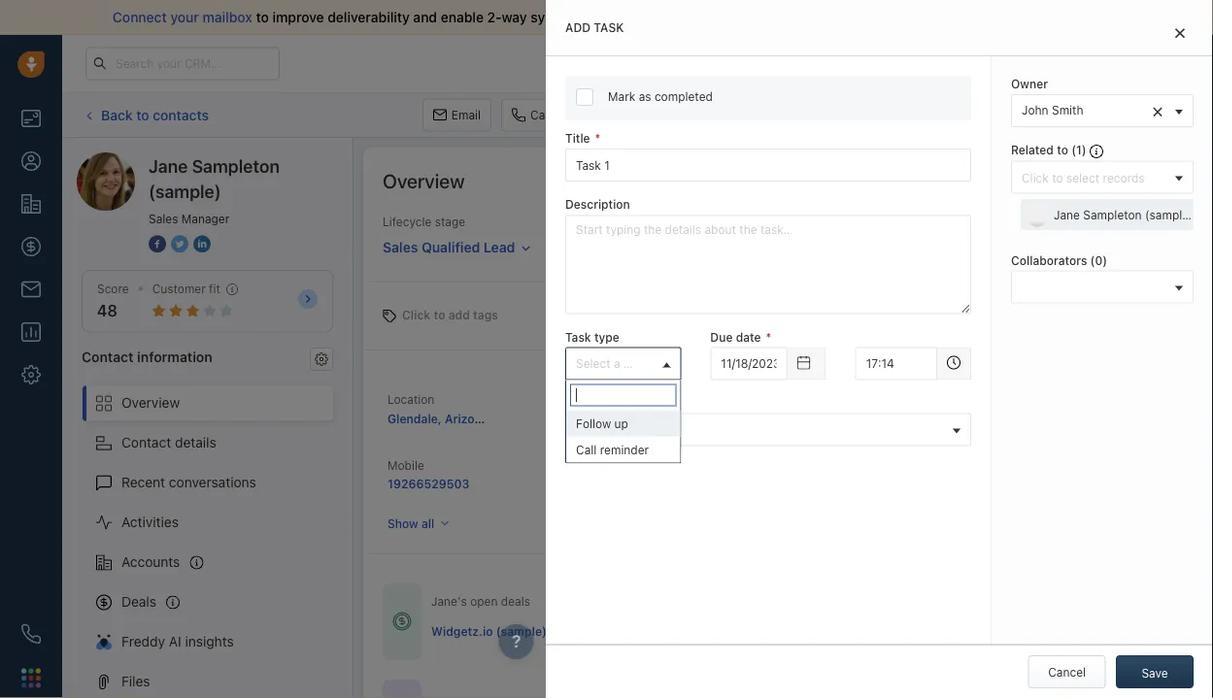 Task type: vqa. For each thing, say whether or not it's contained in the screenshot.
the top the ⌘
no



Task type: locate. For each thing, give the bounding box(es) containing it.
1 horizontal spatial jane sampleton (sample)
[[1054, 207, 1194, 221]]

john smith down owner
[[1022, 104, 1084, 117]]

overview
[[383, 169, 465, 192], [121, 395, 180, 411]]

sales up facebook circled image
[[149, 212, 178, 225]]

1 vertical spatial (
[[1091, 253, 1095, 267]]

won / churned button
[[1083, 238, 1190, 261]]

usa
[[495, 412, 520, 426]]

(sample) inside × tab panel
[[1146, 207, 1194, 221]]

select down outcome
[[576, 423, 611, 436]]

sales for sales manager
[[149, 212, 178, 225]]

to right back
[[136, 107, 149, 123]]

jane inside jane sampleton (sample)
[[149, 155, 188, 176]]

0 horizontal spatial )
[[1082, 143, 1087, 157]]

None text field
[[856, 347, 938, 380]]

sampleton down customize overview button
[[1084, 207, 1142, 221]]

1 horizontal spatial widgetz.io
[[577, 411, 639, 425]]

0 vertical spatial contact
[[82, 349, 134, 365]]

1 horizontal spatial call
[[576, 443, 597, 457]]

1 select from the top
[[576, 357, 611, 370]]

jane inside × tab panel
[[1054, 207, 1080, 221]]

0 horizontal spatial widgetz.io (sample) link
[[431, 623, 547, 639]]

0 horizontal spatial (
[[1072, 143, 1076, 157]]

sms
[[633, 108, 658, 122]]

0 horizontal spatial task
[[566, 330, 591, 344]]

smith up the 1
[[1052, 104, 1084, 117]]

1 horizontal spatial widgetz.io (sample) link
[[577, 411, 693, 425]]

× tab panel
[[546, 0, 1214, 699]]

0 horizontal spatial sampleton
[[192, 155, 280, 176]]

accounts down activities
[[121, 554, 180, 570]]

mng settings image
[[315, 352, 328, 366]]

sales
[[908, 108, 938, 122], [149, 212, 178, 225], [383, 239, 418, 255], [577, 459, 607, 473]]

add for add task
[[566, 21, 591, 34]]

1 horizontal spatial /
[[1135, 243, 1139, 256]]

add left task
[[566, 21, 591, 34]]

call
[[531, 108, 551, 122], [576, 443, 597, 457]]

0 vertical spatial type
[[595, 330, 620, 344]]

1 horizontal spatial (
[[1091, 253, 1095, 267]]

19266529503 link
[[388, 477, 470, 491]]

sampleton inside jane sampleton (sample)
[[192, 155, 280, 176]]

1 vertical spatial sampleton
[[1084, 207, 1142, 221]]

1 vertical spatial task
[[566, 330, 591, 344]]

0 vertical spatial )
[[1082, 143, 1087, 157]]

call inside option
[[576, 443, 597, 457]]

owner
[[610, 459, 644, 473]]

task inside button
[[740, 108, 765, 122]]

connect
[[113, 9, 167, 25]]

mobile 19266529503
[[388, 459, 470, 491]]

negotiation / lost won / churned
[[1006, 243, 1190, 256]]

0 horizontal spatial widgetz.io
[[431, 624, 493, 638]]

0 vertical spatial widgetz.io (sample) link
[[577, 411, 693, 425]]

1 horizontal spatial a
[[1029, 407, 1035, 420]]

as
[[639, 90, 652, 103]]

1 vertical spatial add
[[1058, 108, 1080, 122]]

contacts
[[153, 107, 209, 123]]

to for click to add tags
[[434, 308, 445, 322]]

0 vertical spatial smith
[[1052, 104, 1084, 117]]

email
[[581, 9, 615, 25]]

add
[[449, 308, 470, 322]]

Click to select records search field
[[1017, 167, 1169, 188]]

overview up lifecycle stage
[[383, 169, 465, 192]]

deliverability
[[328, 9, 410, 25]]

0 vertical spatial select
[[576, 357, 611, 370]]

0 horizontal spatial call
[[531, 108, 551, 122]]

1 horizontal spatial john
[[1022, 104, 1049, 117]]

to right mailbox
[[256, 9, 269, 25]]

1 horizontal spatial add
[[1058, 108, 1080, 122]]

a inside scheduled a meeting later with jane to discuss the requirements
[[1029, 407, 1035, 420]]

task for task type
[[566, 330, 591, 344]]

0 vertical spatial task
[[740, 108, 765, 122]]

accounts up follow up
[[577, 391, 629, 405]]

select inside select an outcome button
[[576, 423, 611, 436]]

1 vertical spatial contact
[[121, 435, 171, 451]]

select inside select a type dropdown button
[[576, 357, 611, 370]]

0
[[1095, 253, 1103, 267]]

follow up option
[[567, 410, 680, 437]]

/ left lost
[[1074, 243, 1078, 256]]

sales for sales qualified lead
[[383, 239, 418, 255]]

Start typing the details about the task… text field
[[566, 215, 972, 314]]

scheduled
[[967, 407, 1025, 420]]

overview up contact details
[[121, 395, 180, 411]]

0 vertical spatial sampleton
[[192, 155, 280, 176]]

0 horizontal spatial accounts
[[121, 554, 180, 570]]

0 vertical spatial a
[[614, 357, 621, 370]]

customize overview button
[[1034, 167, 1184, 194]]

to left the 1
[[1057, 143, 1069, 157]]

sampleton up 'manager'
[[192, 155, 280, 176]]

follow up
[[576, 417, 629, 430]]

0 vertical spatial overview
[[383, 169, 465, 192]]

0 horizontal spatial john
[[967, 450, 994, 464]]

customize overview
[[1064, 174, 1174, 188]]

john inside × tab panel
[[1022, 104, 1049, 117]]

add for add deal
[[1058, 108, 1080, 122]]

1 horizontal spatial smith
[[1052, 104, 1084, 117]]

churned
[[1142, 243, 1190, 256]]

0 vertical spatial widgetz.io
[[577, 411, 639, 425]]

1 vertical spatial type
[[624, 357, 648, 370]]

won
[[1107, 243, 1132, 256]]

explore plans
[[846, 56, 922, 70]]

enable
[[441, 9, 484, 25]]

list box
[[567, 410, 680, 463]]

jane sampleton (sample) up 'manager'
[[149, 155, 280, 202]]

accounts for accounts
[[121, 554, 180, 570]]

/
[[1074, 243, 1078, 256], [1135, 243, 1139, 256]]

janesampleton@gmail.com link
[[767, 408, 921, 428]]

task inside × tab panel
[[566, 330, 591, 344]]

task down your trial ends in 21 days
[[740, 108, 765, 122]]

sales down lifecycle
[[383, 239, 418, 255]]

add left 'deal'
[[1058, 108, 1080, 122]]

1 horizontal spatial task
[[740, 108, 765, 122]]

0 vertical spatial accounts
[[577, 391, 629, 405]]

2 select from the top
[[576, 423, 611, 436]]

contact up recent
[[121, 435, 171, 451]]

1 horizontal spatial sampleton
[[1084, 207, 1142, 221]]

$ 5,600
[[590, 624, 634, 638]]

0 horizontal spatial jane sampleton (sample)
[[149, 155, 280, 202]]

0 horizontal spatial smith
[[997, 450, 1029, 464]]

back
[[101, 107, 133, 123]]

contact for contact information
[[82, 349, 134, 365]]

add inside button
[[1058, 108, 1080, 122]]

48 button
[[97, 302, 117, 320]]

sales qualified lead
[[383, 239, 515, 255]]

0 horizontal spatial a
[[614, 357, 621, 370]]

1 vertical spatial overview
[[121, 395, 180, 411]]

smith down the
[[997, 450, 1029, 464]]

( left won
[[1091, 253, 1095, 267]]

an
[[614, 423, 627, 436]]

Search your CRM... text field
[[86, 47, 280, 80]]

your
[[170, 9, 199, 25]]

widgetz.io
[[577, 411, 639, 425], [431, 624, 493, 638]]

new link
[[577, 237, 678, 262]]

0 horizontal spatial /
[[1074, 243, 1078, 256]]

0 vertical spatial new
[[621, 243, 646, 256]]

1 vertical spatial new
[[752, 624, 777, 638]]

1 vertical spatial )
[[1103, 253, 1108, 267]]

type up select a type
[[595, 330, 620, 344]]

0 horizontal spatial jane
[[149, 155, 188, 176]]

contact down 48 button
[[82, 349, 134, 365]]

jane down contacts
[[149, 155, 188, 176]]

2 vertical spatial jane
[[1140, 407, 1167, 420]]

2 / from the left
[[1135, 243, 1139, 256]]

to right with
[[1170, 407, 1181, 420]]

list box inside × tab panel
[[567, 410, 680, 463]]

jane down customize
[[1054, 207, 1080, 221]]

deals
[[501, 595, 530, 609]]

select a type button
[[566, 347, 681, 380]]

sales down the call reminder
[[577, 459, 607, 473]]

1 horizontal spatial new
[[752, 624, 777, 638]]

2-
[[487, 9, 502, 25]]

$
[[590, 624, 597, 638]]

select for select a type
[[576, 357, 611, 370]]

call for call
[[531, 108, 551, 122]]

outcome
[[631, 423, 679, 436]]

john smith inside × tab panel
[[1022, 104, 1084, 117]]

trial
[[709, 57, 728, 69]]

1 vertical spatial a
[[1029, 407, 1035, 420]]

customer
[[152, 282, 206, 296]]

jane right with
[[1140, 407, 1167, 420]]

select down task type
[[576, 357, 611, 370]]

email image
[[1021, 56, 1035, 72]]

call inside 'button'
[[531, 108, 551, 122]]

customer fit
[[152, 282, 220, 296]]

1 vertical spatial call
[[576, 443, 597, 457]]

deal
[[1083, 108, 1107, 122]]

1 vertical spatial jane
[[1054, 207, 1080, 221]]

john down 'discuss' on the right
[[967, 450, 994, 464]]

call down follow
[[576, 443, 597, 457]]

/ right won
[[1135, 243, 1139, 256]]

files
[[121, 674, 150, 690]]

freshworks switcher image
[[21, 669, 41, 688]]

activities
[[121, 515, 179, 531]]

row
[[431, 611, 1062, 652]]

call right "email"
[[531, 108, 551, 122]]

0 vertical spatial john smith
[[1022, 104, 1084, 117]]

john
[[1022, 104, 1049, 117], [967, 450, 994, 464]]

arizona,
[[445, 412, 492, 426]]

deals
[[121, 594, 156, 610]]

sales owner
[[577, 459, 644, 473]]

1 horizontal spatial type
[[624, 357, 648, 370]]

stage
[[435, 215, 465, 229]]

cancel
[[1049, 666, 1086, 679]]

john down owner
[[1022, 104, 1049, 117]]

phone image
[[21, 625, 41, 644]]

1 horizontal spatial accounts
[[577, 391, 629, 405]]

status
[[577, 215, 612, 229]]

to left 'add'
[[434, 308, 445, 322]]

close image
[[1176, 27, 1185, 38]]

(sample) down deals
[[496, 624, 547, 638]]

container_wx8msf4aqz5i3rn1 image
[[393, 612, 412, 632]]

a inside dropdown button
[[614, 357, 621, 370]]

1 vertical spatial widgetz.io (sample) link
[[431, 623, 547, 639]]

1 vertical spatial accounts
[[121, 554, 180, 570]]

a
[[614, 357, 621, 370], [1029, 407, 1035, 420]]

contact
[[82, 349, 134, 365], [121, 435, 171, 451]]

add inside × tab panel
[[566, 21, 591, 34]]

recent
[[121, 475, 165, 491]]

( up click to select records search field
[[1072, 143, 1076, 157]]

a down task type
[[614, 357, 621, 370]]

a up the
[[1029, 407, 1035, 420]]

john smith
[[1022, 104, 1084, 117], [967, 450, 1029, 464]]

contact information
[[82, 349, 212, 365]]

(sample) up sales manager
[[149, 181, 221, 202]]

1 vertical spatial jane sampleton (sample)
[[1054, 207, 1194, 221]]

john smith down 'discuss' on the right
[[967, 450, 1029, 464]]

plans
[[892, 56, 922, 70]]

None search field
[[570, 384, 677, 407]]

sales left activities
[[908, 108, 938, 122]]

0 vertical spatial jane
[[149, 155, 188, 176]]

0 vertical spatial add
[[566, 21, 591, 34]]

accounts
[[577, 391, 629, 405], [121, 554, 180, 570]]

1 vertical spatial smith
[[997, 450, 1029, 464]]

activities
[[941, 108, 990, 122]]

2 horizontal spatial jane
[[1140, 407, 1167, 420]]

select
[[576, 357, 611, 370], [576, 423, 611, 436]]

type
[[595, 330, 620, 344], [624, 357, 648, 370]]

type up the accounts widgetz.io (sample)
[[624, 357, 648, 370]]

accounts inside the accounts widgetz.io (sample)
[[577, 391, 629, 405]]

(sample) right "up"
[[642, 411, 693, 425]]

0 vertical spatial call
[[531, 108, 551, 122]]

1 horizontal spatial jane
[[1054, 207, 1080, 221]]

row containing widgetz.io (sample)
[[431, 611, 1062, 652]]

0 vertical spatial (
[[1072, 143, 1076, 157]]

1 vertical spatial select
[[576, 423, 611, 436]]

janesampleton@gmail.com
[[767, 411, 921, 425]]

title
[[566, 132, 590, 145]]

twitter circled image
[[171, 233, 188, 254]]

jane's open deals
[[431, 595, 530, 609]]

improve
[[273, 9, 324, 25]]

back to contacts link
[[82, 100, 210, 130]]

(sample) inside jane sampleton (sample)
[[149, 181, 221, 202]]

jane sampleton (sample) down 'customize overview'
[[1054, 207, 1194, 221]]

0 horizontal spatial add
[[566, 21, 591, 34]]

1 horizontal spatial overview
[[383, 169, 465, 192]]

task up select a type
[[566, 330, 591, 344]]

related
[[1011, 143, 1054, 157]]

list box containing follow up
[[567, 410, 680, 463]]

related to ( 1 )
[[1011, 143, 1090, 157]]

follow
[[576, 417, 611, 430]]

Title text field
[[566, 149, 972, 182]]

call reminder
[[576, 443, 649, 457]]

to inside × tab panel
[[1057, 143, 1069, 157]]

0 vertical spatial john
[[1022, 104, 1049, 117]]

click to add tags
[[402, 308, 498, 322]]

mark as completed
[[608, 90, 713, 103]]

1 / from the left
[[1074, 243, 1078, 256]]

(sample) up churned
[[1146, 207, 1194, 221]]



Task type: describe. For each thing, give the bounding box(es) containing it.
-- text field
[[711, 347, 788, 380]]

email button
[[422, 99, 492, 132]]

all
[[422, 517, 434, 531]]

sales manager
[[149, 212, 230, 225]]

insights
[[185, 634, 234, 650]]

and
[[413, 9, 437, 25]]

connect your mailbox to improve deliverability and enable 2-way sync of email conversations.
[[113, 9, 713, 25]]

1 horizontal spatial )
[[1103, 253, 1108, 267]]

(sample) inside the accounts widgetz.io (sample)
[[642, 411, 693, 425]]

call for call reminder
[[576, 443, 597, 457]]

sales qualified lead link
[[383, 230, 532, 258]]

tags
[[473, 308, 498, 322]]

add deal
[[1058, 108, 1107, 122]]

task button
[[710, 99, 775, 132]]

date
[[736, 330, 761, 344]]

information
[[137, 349, 212, 365]]

sync
[[531, 9, 561, 25]]

call reminder option
[[567, 437, 680, 463]]

a for scheduled
[[1029, 407, 1035, 420]]

widgetz.io (sample) link inside row
[[431, 623, 547, 639]]

in
[[759, 57, 768, 69]]

to for back to contacts
[[136, 107, 149, 123]]

freddy
[[121, 634, 165, 650]]

0 horizontal spatial type
[[595, 330, 620, 344]]

overview
[[1125, 174, 1174, 188]]

collaborators
[[1011, 253, 1088, 267]]

sales activities
[[908, 108, 990, 122]]

up
[[615, 417, 629, 430]]

to for related to ( 1 )
[[1057, 143, 1069, 157]]

0 horizontal spatial new
[[621, 243, 646, 256]]

owner
[[1011, 77, 1048, 91]]

1 vertical spatial john smith
[[967, 450, 1029, 464]]

sms button
[[604, 99, 668, 132]]

way
[[502, 9, 527, 25]]

score 48
[[97, 282, 129, 320]]

sampleton inside × tab panel
[[1084, 207, 1142, 221]]

accounts widgetz.io (sample)
[[577, 391, 693, 425]]

explore
[[846, 56, 889, 70]]

recent conversations
[[121, 475, 256, 491]]

ends
[[731, 57, 756, 69]]

conversations
[[169, 475, 256, 491]]

1 vertical spatial john
[[967, 450, 994, 464]]

accounts for accounts widgetz.io (sample)
[[577, 391, 629, 405]]

48
[[97, 302, 117, 320]]

smith inside × tab panel
[[1052, 104, 1084, 117]]

jane sampleton (sample) inside × tab panel
[[1054, 207, 1194, 221]]

1
[[1076, 143, 1082, 157]]

select for select an outcome
[[576, 423, 611, 436]]

(sample) inside row
[[496, 624, 547, 638]]

mailbox
[[203, 9, 252, 25]]

mobile
[[388, 459, 424, 473]]

location
[[388, 393, 435, 406]]

type inside select a type dropdown button
[[624, 357, 648, 370]]

lost
[[1081, 243, 1105, 256]]

due date
[[711, 330, 761, 344]]

sales for sales owner
[[577, 459, 607, 473]]

× dialog
[[546, 0, 1214, 699]]

task
[[594, 21, 624, 34]]

jane inside scheduled a meeting later with jane to discuss the requirements
[[1140, 407, 1167, 420]]

0 horizontal spatial overview
[[121, 395, 180, 411]]

back to contacts
[[101, 107, 209, 123]]

task for task
[[740, 108, 765, 122]]

select an outcome button
[[566, 413, 972, 447]]

task type
[[566, 330, 620, 344]]

facebook circled image
[[149, 233, 166, 254]]

glendale,
[[388, 412, 442, 426]]

add deal button
[[1029, 99, 1116, 132]]

with
[[1114, 407, 1137, 420]]

description
[[566, 198, 630, 211]]

meeting
[[1038, 407, 1083, 420]]

explore plans link
[[836, 51, 933, 75]]

manager
[[182, 212, 230, 225]]

0 vertical spatial jane sampleton (sample)
[[149, 155, 280, 202]]

contact details
[[121, 435, 216, 451]]

sales for sales activities
[[908, 108, 938, 122]]

phone element
[[12, 615, 51, 654]]

discuss
[[967, 423, 1009, 437]]

none search field inside × tab panel
[[570, 384, 677, 407]]

lifecycle stage
[[383, 215, 465, 229]]

21
[[771, 57, 783, 69]]

linkedin circled image
[[193, 233, 211, 254]]

qualified
[[422, 239, 480, 255]]

fit
[[209, 282, 220, 296]]

show all
[[388, 517, 434, 531]]

collaborators ( 0 )
[[1011, 253, 1108, 267]]

1 vertical spatial widgetz.io
[[431, 624, 493, 638]]

a for select
[[614, 357, 621, 370]]

contact for contact details
[[121, 435, 171, 451]]

widgetz.io inside the accounts widgetz.io (sample)
[[577, 411, 639, 425]]

lead
[[484, 239, 515, 255]]

jane's
[[431, 595, 467, 609]]

lifecycle
[[383, 215, 432, 229]]

save
[[1142, 667, 1168, 680]]

outcome
[[566, 396, 617, 410]]

mark
[[608, 90, 636, 103]]

email
[[452, 108, 481, 122]]

select a type
[[576, 357, 648, 370]]

days
[[786, 57, 810, 69]]

requirements
[[1033, 423, 1106, 437]]

meeting
[[814, 108, 859, 122]]

widgetz.io (sample)
[[431, 624, 547, 638]]

save button
[[1116, 656, 1194, 689]]

won / churned link
[[1083, 238, 1190, 261]]

to inside scheduled a meeting later with jane to discuss the requirements
[[1170, 407, 1181, 420]]

negotiation / lost link
[[982, 238, 1105, 261]]

glendale, arizona, usa link
[[388, 412, 520, 426]]



